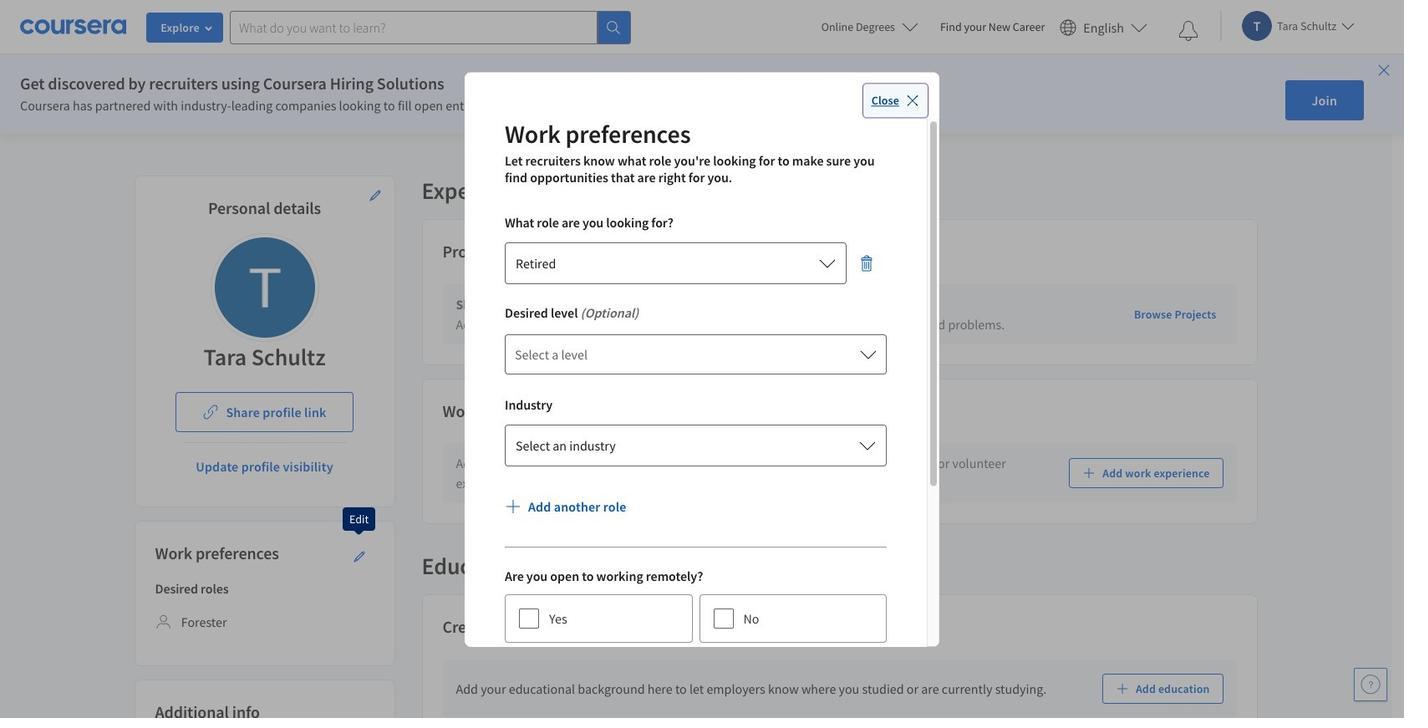 Task type: describe. For each thing, give the bounding box(es) containing it.
information about credentials section image
[[531, 622, 544, 635]]

profile photo image
[[214, 237, 315, 338]]

help center image
[[1361, 675, 1381, 695]]

information about the projects section image
[[507, 246, 521, 259]]

coursera image
[[20, 14, 126, 40]]



Task type: locate. For each thing, give the bounding box(es) containing it.
delete image
[[859, 255, 875, 272]]

edit image
[[352, 550, 366, 564]]

edit personal details. image
[[368, 189, 382, 202]]

dialog
[[465, 72, 940, 718]]

None button
[[505, 242, 847, 284], [505, 425, 887, 466], [505, 242, 847, 284], [505, 425, 887, 466]]

None search field
[[230, 10, 631, 44]]

group
[[505, 568, 887, 650]]



Task type: vqa. For each thing, say whether or not it's contained in the screenshot.
TEACHING at the left of page
no



